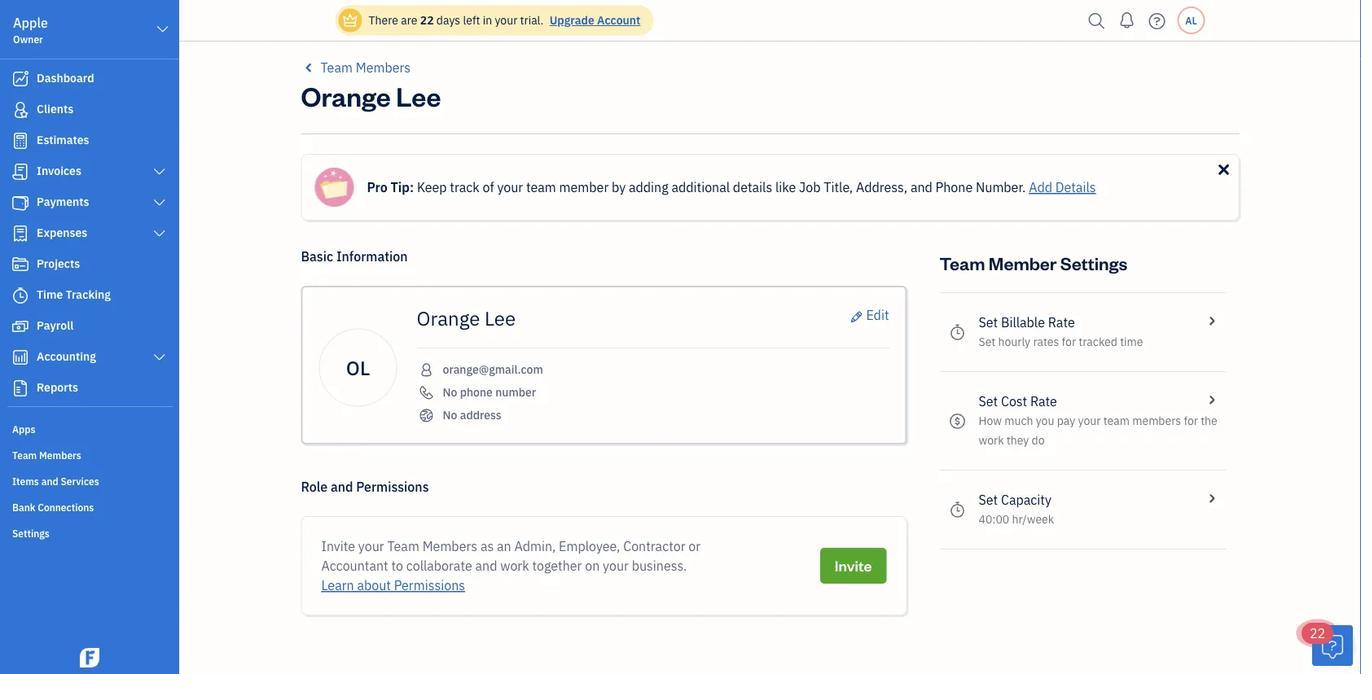 Task type: locate. For each thing, give the bounding box(es) containing it.
1 horizontal spatial 22
[[1310, 625, 1326, 643]]

orange up orange@gmail.com
[[417, 306, 480, 331]]

set for set billable rate
[[979, 314, 998, 331]]

permissions down collaborate
[[394, 577, 465, 595]]

orange
[[301, 78, 391, 113], [417, 306, 480, 331]]

chevron large down image down payroll link
[[152, 351, 167, 364]]

0 vertical spatial work
[[979, 433, 1004, 448]]

0 horizontal spatial team
[[12, 449, 37, 462]]

team members up orange lee
[[321, 59, 411, 76]]

lee for orange  lee
[[485, 306, 516, 331]]

1 vertical spatial members
[[39, 449, 81, 462]]

collaborate
[[406, 558, 472, 575]]

reports
[[37, 380, 78, 395]]

payroll
[[37, 318, 74, 333]]

payment image
[[11, 195, 30, 211]]

number.
[[976, 179, 1026, 196]]

chevron large down image
[[155, 20, 170, 39], [152, 227, 167, 240]]

and
[[911, 179, 933, 196], [41, 475, 58, 488], [331, 479, 353, 496], [476, 558, 497, 575]]

1 horizontal spatial invite
[[835, 557, 872, 576]]

members inside invite your team members as an admin, employee, contractor or accountant to collaborate and work together on your business. learn about permissions
[[423, 538, 478, 555]]

team members
[[321, 59, 411, 76], [12, 449, 81, 462]]

no phone number
[[443, 385, 536, 400]]

for left the
[[1184, 414, 1199, 429]]

3 chevron large down image from the top
[[152, 351, 167, 364]]

1 vertical spatial team
[[1104, 414, 1130, 429]]

invite inside button
[[835, 557, 872, 576]]

0 horizontal spatial lee
[[396, 78, 441, 113]]

1 horizontal spatial orange
[[417, 306, 480, 331]]

1 vertical spatial team members
[[12, 449, 81, 462]]

1 vertical spatial 22
[[1310, 625, 1326, 643]]

0 vertical spatial no
[[443, 385, 458, 400]]

invite your team members as an admin, employee, contractor or accountant to collaborate and work together on your business. learn about permissions
[[322, 538, 701, 595]]

no left "address"
[[443, 408, 458, 423]]

of
[[483, 179, 494, 196]]

for right rates
[[1062, 335, 1077, 350]]

connections
[[38, 501, 94, 514]]

like
[[776, 179, 796, 196]]

1 vertical spatial chevron large down image
[[152, 227, 167, 240]]

dashboard
[[37, 70, 94, 86]]

additional
[[672, 179, 730, 196]]

team members link up orange lee
[[301, 58, 411, 77]]

time
[[37, 287, 63, 302]]

basic information
[[301, 248, 408, 265]]

no address
[[443, 408, 502, 423]]

bank connections link
[[4, 495, 174, 519]]

members up orange lee
[[356, 59, 411, 76]]

members up collaborate
[[423, 538, 478, 555]]

are
[[401, 13, 418, 28]]

set left hourly
[[979, 335, 996, 350]]

keep
[[417, 179, 447, 196]]

the
[[1201, 414, 1218, 429]]

no for no phone number
[[443, 385, 458, 400]]

in
[[483, 13, 492, 28]]

2 vertical spatial team
[[387, 538, 420, 555]]

work down how
[[979, 433, 1004, 448]]

days
[[437, 13, 461, 28]]

team down apps
[[12, 449, 37, 462]]

0 vertical spatial members
[[356, 59, 411, 76]]

1 horizontal spatial members
[[356, 59, 411, 76]]

no
[[443, 385, 458, 400], [443, 408, 458, 423]]

and left phone at top right
[[911, 179, 933, 196]]

you
[[1036, 414, 1055, 429]]

trial.
[[520, 13, 544, 28]]

lee down are
[[396, 78, 441, 113]]

1 vertical spatial permissions
[[394, 577, 465, 595]]

team
[[526, 179, 556, 196], [1104, 414, 1130, 429]]

or
[[689, 538, 701, 555]]

team left members
[[1104, 414, 1130, 429]]

2 horizontal spatial team
[[387, 538, 420, 555]]

team members up items and services
[[12, 449, 81, 462]]

pro tip: keep track of your team member by adding additional details like job title, address, and phone number. add details
[[367, 179, 1097, 196]]

and down as
[[476, 558, 497, 575]]

rates
[[1034, 335, 1060, 350]]

1 chevron large down image from the top
[[152, 165, 167, 178]]

chevron large down image
[[152, 165, 167, 178], [152, 196, 167, 209], [152, 351, 167, 364]]

0 vertical spatial team members link
[[301, 58, 411, 77]]

team inside "how much you pay your team members for the work they do"
[[1104, 414, 1130, 429]]

4 set from the top
[[979, 492, 998, 509]]

and inside invite your team members as an admin, employee, contractor or accountant to collaborate and work together on your business. learn about permissions
[[476, 558, 497, 575]]

1 vertical spatial no
[[443, 408, 458, 423]]

business.
[[632, 558, 687, 575]]

how
[[979, 414, 1002, 429]]

chevron large down image up "payments" link
[[152, 165, 167, 178]]

0 horizontal spatial team members link
[[4, 443, 174, 467]]

by
[[612, 179, 626, 196]]

1 vertical spatial team members link
[[4, 443, 174, 467]]

al button
[[1178, 7, 1206, 34]]

bank connections
[[12, 501, 94, 514]]

dashboard image
[[11, 71, 30, 87]]

cost
[[1002, 393, 1028, 410]]

for
[[1062, 335, 1077, 350], [1184, 414, 1199, 429]]

1 vertical spatial orange
[[417, 306, 480, 331]]

invite inside invite your team members as an admin, employee, contractor or accountant to collaborate and work together on your business. learn about permissions
[[322, 538, 355, 555]]

1 horizontal spatial lee
[[485, 306, 516, 331]]

address
[[460, 408, 502, 423]]

accounting link
[[4, 343, 174, 372]]

clients link
[[4, 95, 174, 125]]

your right pay
[[1079, 414, 1101, 429]]

2 set from the top
[[979, 335, 996, 350]]

set for set cost rate
[[979, 393, 998, 410]]

1 horizontal spatial for
[[1184, 414, 1199, 429]]

set up 40:00
[[979, 492, 998, 509]]

1 vertical spatial for
[[1184, 414, 1199, 429]]

1 vertical spatial rate
[[1031, 393, 1058, 410]]

members inside 'main' element
[[39, 449, 81, 462]]

permissions right role at the left of the page
[[356, 479, 429, 496]]

0 vertical spatial 22
[[420, 13, 434, 28]]

address,
[[856, 179, 908, 196]]

orange down crown icon
[[301, 78, 391, 113]]

1 horizontal spatial team members link
[[301, 58, 411, 77]]

services
[[61, 475, 99, 488]]

phone
[[936, 179, 973, 196]]

add
[[1029, 179, 1053, 196]]

edit link
[[847, 307, 890, 325]]

members
[[356, 59, 411, 76], [39, 449, 81, 462], [423, 538, 478, 555]]

time tracking
[[37, 287, 111, 302]]

your right of
[[497, 179, 523, 196]]

0 horizontal spatial work
[[501, 558, 529, 575]]

0 vertical spatial permissions
[[356, 479, 429, 496]]

0 horizontal spatial for
[[1062, 335, 1077, 350]]

set
[[979, 314, 998, 331], [979, 335, 996, 350], [979, 393, 998, 410], [979, 492, 998, 509]]

notifications image
[[1114, 4, 1141, 37]]

2 chevron large down image from the top
[[152, 196, 167, 209]]

1 horizontal spatial team
[[1104, 414, 1130, 429]]

your right on
[[603, 558, 629, 575]]

0 vertical spatial team
[[526, 179, 556, 196]]

expense image
[[11, 226, 30, 242]]

to
[[392, 558, 403, 575]]

1 horizontal spatial team
[[321, 59, 353, 76]]

members
[[1133, 414, 1182, 429]]

invoice image
[[11, 164, 30, 180]]

0 horizontal spatial orange
[[301, 78, 391, 113]]

al
[[1186, 14, 1198, 27]]

0 vertical spatial lee
[[396, 78, 441, 113]]

rate up set hourly rates for tracked time
[[1049, 314, 1076, 331]]

0 vertical spatial team members
[[321, 59, 411, 76]]

0 horizontal spatial members
[[39, 449, 81, 462]]

1 vertical spatial chevron large down image
[[152, 196, 167, 209]]

adding
[[629, 179, 669, 196]]

chevron large down image inside accounting link
[[152, 351, 167, 364]]

3 set from the top
[[979, 393, 998, 410]]

1 no from the top
[[443, 385, 458, 400]]

0 horizontal spatial invite
[[322, 538, 355, 555]]

chevron large down image up expenses link
[[152, 196, 167, 209]]

rate up you
[[1031, 393, 1058, 410]]

team up to
[[387, 538, 420, 555]]

your
[[495, 13, 518, 28], [497, 179, 523, 196], [1079, 414, 1101, 429], [358, 538, 384, 555], [603, 558, 629, 575]]

and right items
[[41, 475, 58, 488]]

0 vertical spatial rate
[[1049, 314, 1076, 331]]

22
[[420, 13, 434, 28], [1310, 625, 1326, 643]]

track
[[450, 179, 480, 196]]

1 horizontal spatial work
[[979, 433, 1004, 448]]

chevron large down image inside "payments" link
[[152, 196, 167, 209]]

items
[[12, 475, 39, 488]]

0 vertical spatial chevron large down image
[[152, 165, 167, 178]]

there
[[369, 13, 398, 28]]

0 vertical spatial chevron large down image
[[155, 20, 170, 39]]

clients
[[37, 101, 74, 117]]

apple owner
[[13, 14, 48, 46]]

members up items and services
[[39, 449, 81, 462]]

invoices link
[[4, 157, 174, 187]]

2 horizontal spatial members
[[423, 538, 478, 555]]

0 horizontal spatial team members
[[12, 449, 81, 462]]

1 vertical spatial lee
[[485, 306, 516, 331]]

2 no from the top
[[443, 408, 458, 423]]

team members inside 'main' element
[[12, 449, 81, 462]]

go to help image
[[1145, 9, 1171, 33]]

rate
[[1049, 314, 1076, 331], [1031, 393, 1058, 410]]

apps
[[12, 423, 35, 436]]

set capacity
[[979, 492, 1052, 509]]

2 vertical spatial members
[[423, 538, 478, 555]]

1 vertical spatial invite
[[835, 557, 872, 576]]

0 vertical spatial orange
[[301, 78, 391, 113]]

0 horizontal spatial 22
[[420, 13, 434, 28]]

no left phone
[[443, 385, 458, 400]]

team
[[321, 59, 353, 76], [12, 449, 37, 462], [387, 538, 420, 555]]

work down an
[[501, 558, 529, 575]]

2 vertical spatial chevron large down image
[[152, 351, 167, 364]]

team up orange lee
[[321, 59, 353, 76]]

bank
[[12, 501, 35, 514]]

1 set from the top
[[979, 314, 998, 331]]

team members link up items and services link
[[4, 443, 174, 467]]

main element
[[0, 0, 220, 675]]

about
[[357, 577, 391, 595]]

settings link
[[4, 521, 174, 545]]

lee up orange@gmail.com
[[485, 306, 516, 331]]

project image
[[11, 257, 30, 273]]

1 vertical spatial team
[[12, 449, 37, 462]]

invite for invite
[[835, 557, 872, 576]]

time tracking link
[[4, 281, 174, 311]]

hr/week
[[1013, 512, 1055, 527]]

ol
[[346, 355, 370, 381]]

set left billable
[[979, 314, 998, 331]]

team left 'member'
[[526, 179, 556, 196]]

0 vertical spatial invite
[[322, 538, 355, 555]]

set up how
[[979, 393, 998, 410]]

1 vertical spatial work
[[501, 558, 529, 575]]

timer image
[[11, 288, 30, 304]]

set cost rate
[[979, 393, 1058, 410]]



Task type: vqa. For each thing, say whether or not it's contained in the screenshot.
the left RECURRING
no



Task type: describe. For each thing, give the bounding box(es) containing it.
resource center badge image
[[1313, 626, 1354, 667]]

payments
[[37, 194, 89, 209]]

chevron large down image for accounting
[[152, 351, 167, 364]]

title,
[[824, 179, 853, 196]]

set billable rate
[[979, 314, 1076, 331]]

permissions inside invite your team members as an admin, employee, contractor or accountant to collaborate and work together on your business. learn about permissions
[[394, 577, 465, 595]]

account
[[597, 13, 641, 28]]

items and services link
[[4, 469, 174, 493]]

tracked
[[1079, 335, 1118, 350]]

how much you pay your team members for the work they do
[[979, 414, 1218, 448]]

no for no address
[[443, 408, 458, 423]]

time
[[1121, 335, 1144, 350]]

an
[[497, 538, 511, 555]]

chevron large down image for payments
[[152, 196, 167, 209]]

report image
[[11, 381, 30, 397]]

22 button
[[1302, 623, 1354, 667]]

job
[[800, 179, 821, 196]]

items and services
[[12, 475, 99, 488]]

role
[[301, 479, 328, 496]]

40:00
[[979, 512, 1010, 527]]

learn about permissions link
[[322, 577, 465, 595]]

phone
[[460, 385, 493, 400]]

expenses
[[37, 225, 87, 240]]

set for set hourly rates for tracked time
[[979, 335, 996, 350]]

estimates
[[37, 132, 89, 148]]

on
[[585, 558, 600, 575]]

orange lee
[[301, 78, 441, 113]]

billable
[[1002, 314, 1046, 331]]

chevron large down image inside expenses link
[[152, 227, 167, 240]]

for inside "how much you pay your team members for the work they do"
[[1184, 414, 1199, 429]]

rate for set cost rate
[[1031, 393, 1058, 410]]

primary default image
[[1213, 158, 1236, 181]]

team inside 'main' element
[[12, 449, 37, 462]]

orange@gmail.com
[[443, 362, 543, 377]]

projects
[[37, 256, 80, 271]]

22 inside dropdown button
[[1310, 625, 1326, 643]]

reports link
[[4, 374, 174, 403]]

owner
[[13, 33, 43, 46]]

set hourly rates for tracked time
[[979, 335, 1144, 350]]

work inside invite your team members as an admin, employee, contractor or accountant to collaborate and work together on your business. learn about permissions
[[501, 558, 529, 575]]

together
[[533, 558, 582, 575]]

work inside "how much you pay your team members for the work they do"
[[979, 433, 1004, 448]]

rate for set billable rate
[[1049, 314, 1076, 331]]

0 vertical spatial for
[[1062, 335, 1077, 350]]

accountant
[[322, 558, 388, 575]]

basic
[[301, 248, 333, 265]]

hourly
[[999, 335, 1031, 350]]

your inside "how much you pay your team members for the work they do"
[[1079, 414, 1101, 429]]

apps link
[[4, 416, 174, 441]]

estimates link
[[4, 126, 174, 156]]

and right role at the left of the page
[[331, 479, 353, 496]]

admin,
[[515, 538, 556, 555]]

lee for orange lee
[[396, 78, 441, 113]]

do
[[1032, 433, 1045, 448]]

role and permissions
[[301, 479, 429, 496]]

contractor
[[624, 538, 686, 555]]

tracking
[[66, 287, 111, 302]]

crown image
[[342, 12, 359, 29]]

0 vertical spatial team
[[321, 59, 353, 76]]

invite for invite your team members as an admin, employee, contractor or accountant to collaborate and work together on your business. learn about permissions
[[322, 538, 355, 555]]

learn
[[322, 577, 354, 595]]

projects link
[[4, 250, 174, 280]]

set for set capacity
[[979, 492, 998, 509]]

there are 22 days left in your trial. upgrade account
[[369, 13, 641, 28]]

payroll link
[[4, 312, 174, 341]]

freshbooks image
[[77, 649, 103, 668]]

money image
[[11, 319, 30, 335]]

apple
[[13, 14, 48, 31]]

capacity
[[1002, 492, 1052, 509]]

upgrade
[[550, 13, 595, 28]]

estimate image
[[11, 133, 30, 149]]

orange  lee
[[417, 306, 516, 331]]

edit
[[867, 307, 890, 324]]

search image
[[1084, 9, 1110, 33]]

member
[[560, 179, 609, 196]]

1 horizontal spatial team members
[[321, 59, 411, 76]]

settings
[[12, 527, 50, 540]]

orange for orange lee
[[301, 78, 391, 113]]

details
[[733, 179, 773, 196]]

tip:
[[391, 179, 414, 196]]

invite button
[[820, 548, 887, 584]]

invoices
[[37, 163, 81, 178]]

accounting
[[37, 349, 96, 364]]

your up accountant
[[358, 538, 384, 555]]

and inside 'main' element
[[41, 475, 58, 488]]

much
[[1005, 414, 1034, 429]]

your right in
[[495, 13, 518, 28]]

chart image
[[11, 350, 30, 366]]

expenses link
[[4, 219, 174, 249]]

they
[[1007, 433, 1030, 448]]

0 horizontal spatial team
[[526, 179, 556, 196]]

employee,
[[559, 538, 621, 555]]

orange for orange  lee
[[417, 306, 480, 331]]

chevron large down image for invoices
[[152, 165, 167, 178]]

team inside invite your team members as an admin, employee, contractor or accountant to collaborate and work together on your business. learn about permissions
[[387, 538, 420, 555]]

40:00 hr/week
[[979, 512, 1055, 527]]

client image
[[11, 102, 30, 118]]

dashboard link
[[4, 64, 174, 94]]

left
[[463, 13, 480, 28]]



